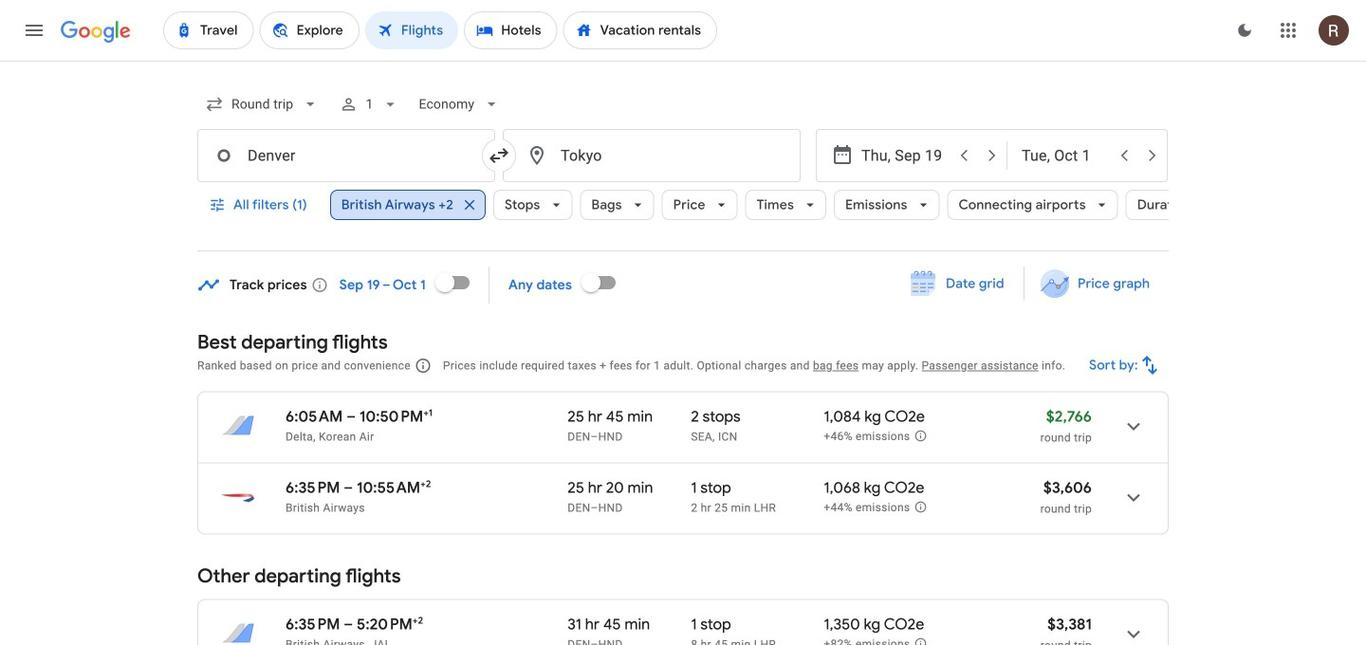 Task type: describe. For each thing, give the bounding box(es) containing it.
swap origin and destination. image
[[488, 144, 511, 167]]

leaves denver international airport at 6:35 pm on thursday, september 19 and arrives at haneda airport at 5:20 pm on saturday, september 21. element
[[286, 615, 423, 634]]

Where from? text field
[[197, 129, 495, 182]]

main menu image
[[23, 19, 46, 42]]

departure time: 6:35 pm. text field for leaves denver international airport at 6:35 pm on thursday, september 19 and arrives at haneda airport at 5:20 pm on saturday, september 21. element
[[286, 615, 340, 634]]

layover (1 of 2) is a 4 hr 45 min layover at seattle–tacoma international airport in seattle. layover (2 of 2) is a 3 hr 50 min layover at incheon international airport in seoul. element
[[691, 429, 815, 445]]

total duration 25 hr 45 min. element
[[568, 408, 691, 429]]

total duration 25 hr 20 min. element
[[568, 479, 691, 501]]

Arrival time: 10:50 PM on  Friday, September 20. text field
[[360, 407, 433, 427]]

leaves denver international airport at 6:35 pm on thursday, september 19 and arrives at haneda airport at 10:55 am on saturday, september 21. element
[[286, 478, 431, 498]]

Where to? text field
[[503, 129, 801, 182]]

carbon emissions estimate: 1,084 kilograms. +46% emissions. learn more about this emissions estimate image
[[914, 429, 927, 443]]

loading results progress bar
[[0, 61, 1366, 65]]

change appearance image
[[1222, 8, 1268, 53]]

find the best price region
[[197, 260, 1169, 316]]

3606 US dollars text field
[[1044, 478, 1092, 498]]

Arrival time: 5:20 PM on  Saturday, September 21. text field
[[357, 615, 423, 634]]

3381 US dollars text field
[[1048, 615, 1092, 634]]

learn more about ranking image
[[415, 357, 432, 374]]

carbon emissions estimate: 1,068 kilograms. +44% emissions. learn more about this emissions estimate image
[[914, 501, 927, 514]]

2766 US dollars text field
[[1046, 407, 1092, 427]]



Task type: locate. For each thing, give the bounding box(es) containing it.
1 vertical spatial departure time: 6:35 pm. text field
[[286, 615, 340, 634]]

2 1 stop flight. element from the top
[[691, 615, 731, 637]]

1 vertical spatial 1 stop flight. element
[[691, 615, 731, 637]]

departure time: 6:35 pm. text field left arrival time: 5:20 pm on  saturday, september 21. text field
[[286, 615, 340, 634]]

total duration 31 hr 45 min. element
[[568, 615, 691, 637]]

0 vertical spatial 1 stop flight. element
[[691, 479, 731, 501]]

learn more about tracked prices image
[[311, 277, 328, 294]]

carbon emissions estimate: 1,350 kilograms. +82% emissions. learn more about this emissions estimate image
[[914, 637, 927, 645]]

1 stop flight. element
[[691, 479, 731, 501], [691, 615, 731, 637]]

2 stops flight. element
[[691, 408, 741, 429]]

1 stop flight. element for total duration 25 hr 20 min. 'element'
[[691, 479, 731, 501]]

main content
[[197, 260, 1169, 645]]

None field
[[197, 82, 328, 127], [411, 82, 509, 127], [197, 82, 328, 127], [411, 82, 509, 127]]

2 departure time: 6:35 pm. text field from the top
[[286, 615, 340, 634]]

Return text field
[[1022, 130, 1109, 181]]

0 vertical spatial departure time: 6:35 pm. text field
[[286, 478, 340, 498]]

departure time: 6:35 pm. text field down departure time: 6:05 am. text field on the bottom left of page
[[286, 478, 340, 498]]

leaves denver international airport at 6:05 am on thursday, september 19 and arrives at haneda airport at 10:50 pm on friday, september 20. element
[[286, 407, 433, 427]]

None search field
[[197, 82, 1224, 251]]

flight details. leaves denver international airport at 6:35 pm on thursday, september 19 and arrives at haneda airport at 5:20 pm on saturday, september 21. image
[[1111, 612, 1157, 645]]

Arrival time: 10:55 AM on  Saturday, September 21. text field
[[357, 478, 431, 498]]

Departure time: 6:05 AM. text field
[[286, 407, 343, 427]]

Departure text field
[[862, 130, 949, 181]]

1 1 stop flight. element from the top
[[691, 479, 731, 501]]

1 departure time: 6:35 pm. text field from the top
[[286, 478, 340, 498]]

1 stop flight. element for total duration 31 hr 45 min. element
[[691, 615, 731, 637]]

Departure time: 6:35 PM. text field
[[286, 478, 340, 498], [286, 615, 340, 634]]

departure time: 6:35 pm. text field for leaves denver international airport at 6:35 pm on thursday, september 19 and arrives at haneda airport at 10:55 am on saturday, september 21. element
[[286, 478, 340, 498]]



Task type: vqa. For each thing, say whether or not it's contained in the screenshot.
first 1 stop flight. element from the bottom
yes



